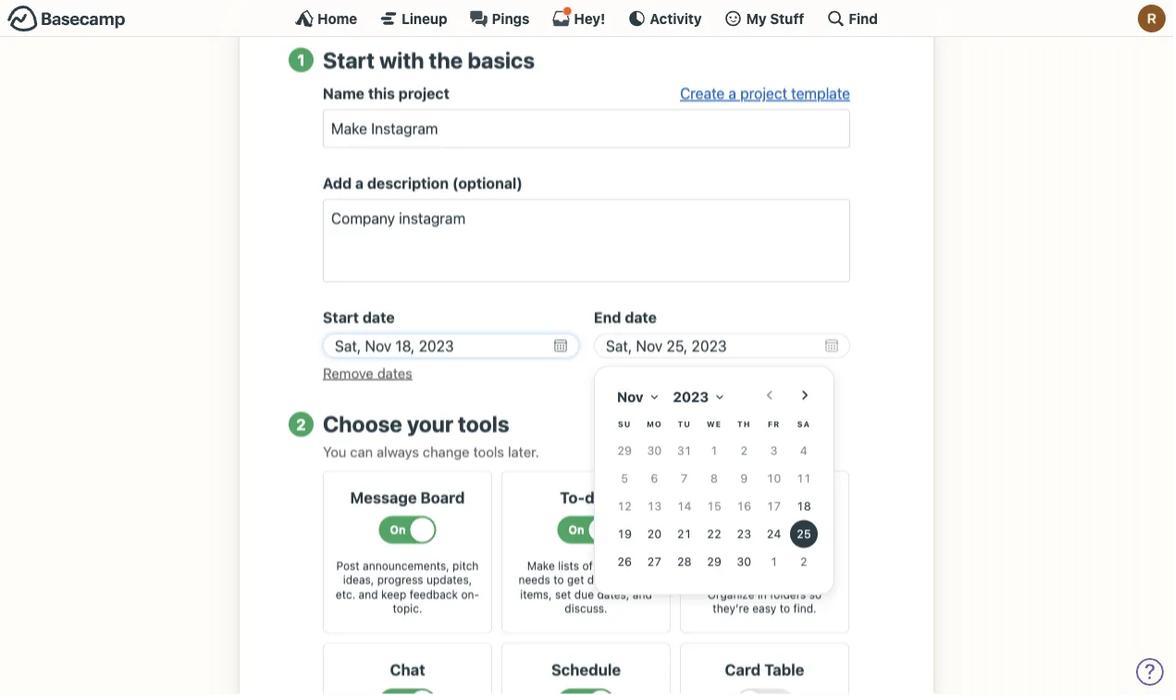 Task type: locate. For each thing, give the bounding box(es) containing it.
to down folders at the bottom
[[780, 602, 790, 615]]

29 button down 22
[[701, 548, 728, 576]]

switch down card table
[[692, 688, 838, 695]]

0 horizontal spatial project
[[399, 85, 450, 102]]

and
[[717, 573, 736, 586], [359, 588, 378, 601], [633, 588, 652, 601]]

2 button down 25
[[790, 548, 818, 576]]

0 horizontal spatial to
[[554, 573, 564, 586]]

find
[[849, 10, 878, 26]]

choose date… field up the '2023'
[[594, 333, 850, 358]]

discuss.
[[565, 602, 608, 615]]

30
[[647, 443, 662, 457], [737, 554, 752, 568]]

project left template
[[741, 85, 788, 102]]

assign
[[620, 573, 654, 586]]

29
[[618, 443, 632, 457], [707, 554, 722, 568]]

remove dates link
[[323, 365, 413, 381]]

3
[[771, 443, 778, 457]]

0 vertical spatial a
[[729, 85, 737, 102]]

start with the basics
[[323, 47, 535, 73]]

2 horizontal spatial and
[[717, 573, 736, 586]]

0 vertical spatial 30
[[647, 443, 662, 457]]

2 switch from the left
[[514, 688, 659, 695]]

2
[[296, 415, 306, 433], [741, 443, 748, 457], [800, 554, 808, 568]]

24
[[767, 527, 781, 540]]

2 down 25 button on the right of the page
[[800, 554, 808, 568]]

2 project from the left
[[741, 85, 788, 102]]

that
[[625, 559, 645, 572]]

done,
[[588, 573, 617, 586]]

1 vertical spatial 29
[[707, 554, 722, 568]]

share docs, files, images, and spreadsheets. organize in folders so they're easy to find.
[[698, 559, 832, 615]]

lineup link
[[380, 9, 448, 28]]

0 horizontal spatial choose date… field
[[323, 333, 579, 358]]

1
[[297, 51, 305, 69], [711, 443, 718, 457], [771, 554, 778, 568]]

3 switch from the left
[[692, 688, 838, 695]]

and down assign
[[633, 588, 652, 601]]

ruby image
[[1138, 5, 1166, 32]]

project down start with the basics
[[399, 85, 450, 102]]

2 start from the top
[[323, 309, 359, 326]]

and inside post announcements, pitch ideas, progress updates, etc. and keep feedback on- topic.
[[359, 588, 378, 601]]

a right add at left
[[355, 175, 364, 192]]

switch for card table
[[692, 688, 838, 695]]

spreadsheets.
[[739, 573, 813, 586]]

2 button
[[730, 437, 758, 464], [790, 548, 818, 576]]

0 horizontal spatial 29
[[618, 443, 632, 457]]

start up the name
[[323, 47, 375, 73]]

card table
[[725, 660, 805, 678]]

tu
[[678, 419, 691, 429]]

set
[[555, 588, 571, 601]]

1 horizontal spatial 30 button
[[730, 548, 758, 576]]

1 horizontal spatial to
[[780, 602, 790, 615]]

29 down 22 button
[[707, 554, 722, 568]]

0 horizontal spatial 30
[[647, 443, 662, 457]]

29 down su
[[618, 443, 632, 457]]

date right end
[[625, 309, 657, 326]]

due
[[575, 588, 594, 601]]

start
[[323, 47, 375, 73], [323, 309, 359, 326]]

Name this project text field
[[323, 109, 850, 148]]

topic.
[[393, 602, 422, 615]]

1 start from the top
[[323, 47, 375, 73]]

1 horizontal spatial 1
[[711, 443, 718, 457]]

0 horizontal spatial 29 button
[[611, 437, 639, 464]]

to-dos
[[560, 488, 612, 506]]

1 horizontal spatial 29 button
[[701, 548, 728, 576]]

hey! button
[[552, 6, 606, 28]]

30 button down mo
[[641, 437, 669, 464]]

1 horizontal spatial 29
[[707, 554, 722, 568]]

1 vertical spatial a
[[355, 175, 364, 192]]

0 vertical spatial 1
[[297, 51, 305, 69]]

1 horizontal spatial project
[[741, 85, 788, 102]]

0 horizontal spatial date
[[363, 309, 395, 326]]

1 vertical spatial 1
[[711, 443, 718, 457]]

2 horizontal spatial 1
[[771, 554, 778, 568]]

files,
[[763, 559, 788, 572]]

30 down mo
[[647, 443, 662, 457]]

0 vertical spatial 2
[[296, 415, 306, 433]]

date up remove dates
[[363, 309, 395, 326]]

0 horizontal spatial 2
[[296, 415, 306, 433]]

2 date from the left
[[625, 309, 657, 326]]

1 vertical spatial 1 button
[[760, 548, 788, 576]]

2 down th
[[741, 443, 748, 457]]

table
[[765, 660, 805, 678]]

30 button down 23
[[730, 548, 758, 576]]

your
[[407, 411, 453, 437]]

tools
[[458, 411, 509, 437], [473, 443, 504, 459]]

and inside 'share docs, files, images, and spreadsheets. organize in folders so they're easy to find.'
[[717, 573, 736, 586]]

1 horizontal spatial 2
[[741, 443, 748, 457]]

start up remove
[[323, 309, 359, 326]]

0 horizontal spatial switch
[[335, 688, 480, 695]]

schedule
[[551, 660, 621, 678]]

mo
[[647, 419, 662, 429]]

you
[[323, 443, 347, 459]]

1 vertical spatial 2
[[741, 443, 748, 457]]

29 for the topmost 29 button
[[618, 443, 632, 457]]

1 horizontal spatial choose date… field
[[594, 333, 850, 358]]

0 horizontal spatial 30 button
[[641, 437, 669, 464]]

sa
[[797, 419, 811, 429]]

0 vertical spatial 29
[[618, 443, 632, 457]]

1 vertical spatial tools
[[473, 443, 504, 459]]

30 for bottommost 30 button
[[737, 554, 752, 568]]

1 up spreadsheets.
[[771, 554, 778, 568]]

0 vertical spatial to
[[554, 573, 564, 586]]

1 button down 24
[[760, 548, 788, 576]]

choose date… field up dates
[[323, 333, 579, 358]]

dos
[[585, 488, 612, 506]]

items,
[[520, 588, 552, 601]]

start for start date
[[323, 309, 359, 326]]

0 horizontal spatial a
[[355, 175, 364, 192]]

1 switch from the left
[[335, 688, 480, 695]]

0 vertical spatial 2 button
[[730, 437, 758, 464]]

message board
[[350, 488, 465, 506]]

1 button down the we
[[701, 437, 728, 464]]

ideas,
[[343, 573, 374, 586]]

home link
[[295, 9, 357, 28]]

a right create
[[729, 85, 737, 102]]

tools up change
[[458, 411, 509, 437]]

and down ideas,
[[359, 588, 378, 601]]

switch down chat
[[335, 688, 480, 695]]

2 vertical spatial 2
[[800, 554, 808, 568]]

20 button
[[641, 520, 669, 548]]

create
[[680, 85, 725, 102]]

8 button
[[701, 464, 728, 492]]

name this project
[[323, 85, 450, 102]]

announcements,
[[363, 559, 450, 572]]

switch
[[335, 688, 480, 695], [514, 688, 659, 695], [692, 688, 838, 695]]

2 horizontal spatial 2
[[800, 554, 808, 568]]

make lists of work that needs to get done, assign items, set due dates, and discuss.
[[519, 559, 654, 615]]

14
[[677, 499, 692, 512]]

30 button
[[641, 437, 669, 464], [730, 548, 758, 576]]

0 vertical spatial 30 button
[[641, 437, 669, 464]]

1 vertical spatial to
[[780, 602, 790, 615]]

2 horizontal spatial switch
[[692, 688, 838, 695]]

tools left the later.
[[473, 443, 504, 459]]

2 vertical spatial 1
[[771, 554, 778, 568]]

22 button
[[701, 520, 728, 548]]

1 down home link
[[297, 51, 305, 69]]

remove
[[323, 365, 374, 381]]

later.
[[508, 443, 539, 459]]

1 date from the left
[[363, 309, 395, 326]]

7 button
[[671, 464, 698, 492]]

0 vertical spatial 29 button
[[611, 437, 639, 464]]

pitch
[[453, 559, 479, 572]]

15
[[707, 499, 722, 512]]

21
[[677, 527, 692, 540]]

the
[[429, 47, 463, 73]]

2 left choose
[[296, 415, 306, 433]]

dates
[[377, 365, 413, 381]]

so
[[810, 588, 822, 601]]

1 horizontal spatial a
[[729, 85, 737, 102]]

add a description (optional)
[[323, 175, 523, 192]]

1 project from the left
[[399, 85, 450, 102]]

1 down the we
[[711, 443, 718, 457]]

7
[[681, 471, 688, 485]]

home
[[318, 10, 357, 26]]

get
[[567, 573, 584, 586]]

1 horizontal spatial date
[[625, 309, 657, 326]]

dates,
[[597, 588, 630, 601]]

change
[[423, 443, 470, 459]]

13
[[647, 499, 662, 512]]

1 horizontal spatial 1 button
[[760, 548, 788, 576]]

14 button
[[671, 492, 698, 520]]

1 horizontal spatial and
[[633, 588, 652, 601]]

0 vertical spatial start
[[323, 47, 375, 73]]

1 horizontal spatial switch
[[514, 688, 659, 695]]

0 vertical spatial 1 button
[[701, 437, 728, 464]]

16
[[737, 499, 752, 512]]

1 vertical spatial start
[[323, 309, 359, 326]]

0 horizontal spatial and
[[359, 588, 378, 601]]

0 horizontal spatial 2 button
[[730, 437, 758, 464]]

2 choose date… field from the left
[[594, 333, 850, 358]]

main element
[[0, 0, 1173, 37]]

Choose date… field
[[323, 333, 579, 358], [594, 333, 850, 358]]

and up organize
[[717, 573, 736, 586]]

29 button
[[611, 437, 639, 464], [701, 548, 728, 576]]

2 button down th
[[730, 437, 758, 464]]

date
[[363, 309, 395, 326], [625, 309, 657, 326]]

switch down schedule
[[514, 688, 659, 695]]

1 horizontal spatial 2 button
[[790, 548, 818, 576]]

30 down 23 button
[[737, 554, 752, 568]]

to up set
[[554, 573, 564, 586]]

hey!
[[574, 10, 606, 26]]

23 button
[[730, 520, 758, 548]]

1 vertical spatial 30 button
[[730, 548, 758, 576]]

1 vertical spatial 30
[[737, 554, 752, 568]]

1 horizontal spatial 30
[[737, 554, 752, 568]]

9
[[741, 471, 748, 485]]

29 button down su
[[611, 437, 639, 464]]

template
[[792, 85, 850, 102]]



Task type: vqa. For each thing, say whether or not it's contained in the screenshot.
the leftmost 'Wed'
no



Task type: describe. For each thing, give the bounding box(es) containing it.
chat
[[390, 660, 425, 678]]

a for create
[[729, 85, 737, 102]]

11 button
[[790, 464, 818, 492]]

0 vertical spatial tools
[[458, 411, 509, 437]]

project for this
[[399, 85, 450, 102]]

22
[[707, 527, 722, 540]]

date for start date
[[363, 309, 395, 326]]

1 vertical spatial 29 button
[[701, 548, 728, 576]]

27 button
[[641, 548, 669, 576]]

(optional)
[[452, 175, 523, 192]]

nov
[[617, 388, 644, 405]]

16 button
[[730, 492, 758, 520]]

docs,
[[731, 559, 760, 572]]

progress
[[377, 573, 423, 586]]

my stuff
[[746, 10, 805, 26]]

th
[[738, 419, 751, 429]]

feedback
[[410, 588, 458, 601]]

lists
[[558, 559, 579, 572]]

2023
[[673, 388, 709, 405]]

1 vertical spatial 2 button
[[790, 548, 818, 576]]

docs & files
[[720, 488, 810, 506]]

post announcements, pitch ideas, progress updates, etc. and keep feedback on- topic.
[[336, 559, 480, 615]]

to inside the 'make lists of work that needs to get done, assign items, set due dates, and discuss.'
[[554, 573, 564, 586]]

2 for 2 "button" to the bottom
[[800, 554, 808, 568]]

24 button
[[760, 520, 788, 548]]

of
[[582, 559, 593, 572]]

find.
[[793, 602, 817, 615]]

date for end date
[[625, 309, 657, 326]]

15 button
[[701, 492, 728, 520]]

activity
[[650, 10, 702, 26]]

switch accounts image
[[7, 5, 126, 33]]

19 button
[[611, 520, 639, 548]]

always
[[377, 443, 419, 459]]

pings button
[[470, 9, 530, 28]]

31
[[677, 443, 692, 457]]

13 button
[[641, 492, 669, 520]]

6 button
[[641, 464, 669, 492]]

my stuff button
[[724, 9, 805, 28]]

3 button
[[760, 437, 788, 464]]

card
[[725, 660, 761, 678]]

message
[[350, 488, 417, 506]]

a for add
[[355, 175, 364, 192]]

0 horizontal spatial 1
[[297, 51, 305, 69]]

this
[[368, 85, 395, 102]]

0 horizontal spatial 1 button
[[701, 437, 728, 464]]

17
[[767, 499, 781, 512]]

26
[[618, 554, 632, 568]]

updates,
[[427, 573, 472, 586]]

and inside the 'make lists of work that needs to get done, assign items, set due dates, and discuss.'
[[633, 588, 652, 601]]

29 for bottommost 29 button
[[707, 554, 722, 568]]

start for start with the basics
[[323, 47, 375, 73]]

25 button
[[790, 520, 818, 548]]

1 for the leftmost 1 button
[[711, 443, 718, 457]]

switch for schedule
[[514, 688, 659, 695]]

Add a description (optional) text field
[[323, 199, 850, 282]]

to inside 'share docs, files, images, and spreadsheets. organize in folders so they're easy to find.'
[[780, 602, 790, 615]]

make
[[527, 559, 555, 572]]

12
[[618, 499, 632, 512]]

9 button
[[730, 464, 758, 492]]

docs
[[720, 488, 757, 506]]

2 for top 2 "button"
[[741, 443, 748, 457]]

we
[[707, 419, 722, 429]]

1 for the bottommost 1 button
[[771, 554, 778, 568]]

needs
[[519, 573, 551, 586]]

28 button
[[671, 548, 698, 576]]

lineup
[[402, 10, 448, 26]]

stuff
[[770, 10, 805, 26]]

board
[[421, 488, 465, 506]]

31 button
[[671, 437, 698, 464]]

&
[[761, 488, 772, 506]]

easy
[[753, 602, 777, 615]]

11
[[797, 471, 811, 485]]

4
[[800, 443, 808, 457]]

can
[[350, 443, 373, 459]]

to-
[[560, 488, 585, 506]]

find button
[[827, 9, 878, 28]]

18 button
[[790, 492, 818, 520]]

30 for the topmost 30 button
[[647, 443, 662, 457]]

12 button
[[611, 492, 639, 520]]

remove dates
[[323, 365, 413, 381]]

1 choose date… field from the left
[[323, 333, 579, 358]]

etc.
[[336, 588, 356, 601]]

they're
[[713, 602, 749, 615]]

add
[[323, 175, 352, 192]]

start date
[[323, 309, 395, 326]]

end
[[594, 309, 621, 326]]

with
[[379, 47, 424, 73]]

25
[[797, 527, 811, 540]]

switch for chat
[[335, 688, 480, 695]]

in
[[758, 588, 767, 601]]

activity link
[[628, 9, 702, 28]]

work
[[596, 559, 621, 572]]

5
[[621, 471, 628, 485]]

create a project template link
[[680, 85, 850, 102]]

19
[[618, 527, 632, 540]]

my
[[746, 10, 767, 26]]

project for a
[[741, 85, 788, 102]]

27
[[647, 554, 662, 568]]

20
[[647, 527, 662, 540]]



